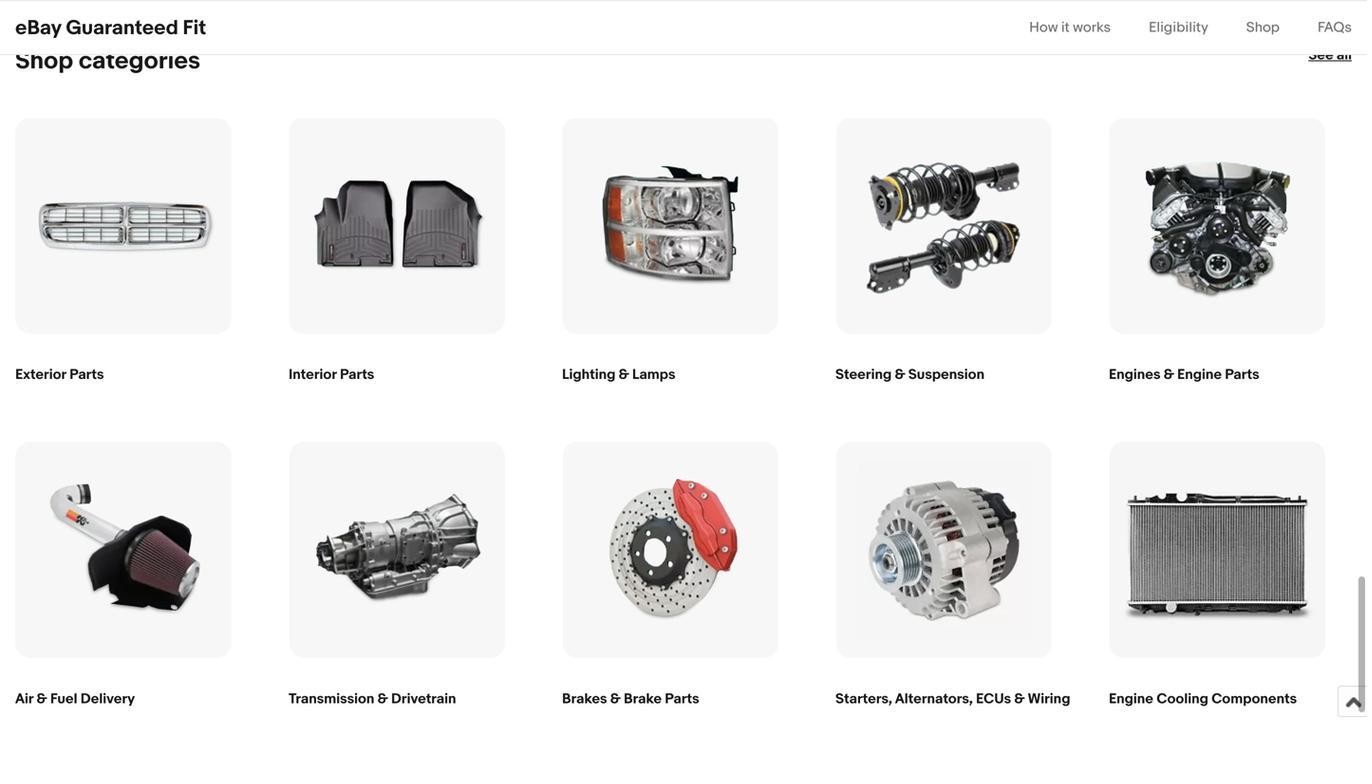 Task type: describe. For each thing, give the bounding box(es) containing it.
transmission & drivetrain link
[[289, 442, 547, 707]]

brakes & brake parts link
[[562, 442, 821, 707]]

how it works
[[1030, 19, 1111, 36]]

ecus
[[976, 691, 1012, 707]]

fit
[[183, 16, 206, 39]]

lighting
[[562, 366, 616, 382]]

components
[[1212, 691, 1298, 707]]

& for transmission
[[378, 691, 388, 707]]

parts inside 'link'
[[69, 366, 104, 382]]

engines
[[1109, 366, 1161, 382]]

transmission & drivetrain
[[289, 691, 456, 707]]

interior
[[289, 366, 337, 382]]

& inside starters, alternators, ecus & wiring "link"
[[1015, 691, 1025, 707]]

eligibility link
[[1149, 19, 1209, 36]]

drivetrain
[[391, 691, 456, 707]]

a car radiator. image
[[1109, 442, 1326, 658]]

shop link
[[1247, 19, 1280, 36]]

engines & engine parts link
[[1109, 117, 1368, 383]]

air & fuel delivery link
[[15, 442, 274, 707]]

see all
[[1309, 47, 1353, 63]]

works
[[1073, 19, 1111, 36]]

categories
[[79, 47, 200, 74]]

steering
[[836, 366, 892, 382]]

cooling
[[1157, 691, 1209, 707]]

faqs link
[[1318, 19, 1353, 36]]

delivery
[[80, 691, 135, 707]]

two black strut units. image
[[836, 117, 1052, 334]]

wiring
[[1028, 691, 1071, 707]]

1 vertical spatial engine
[[1109, 691, 1154, 707]]

engine cooling components link
[[1109, 442, 1368, 707]]

brakes & brake parts
[[562, 691, 700, 707]]

shop for shop link
[[1247, 19, 1280, 36]]

suspension
[[909, 366, 985, 382]]

engines & engine parts
[[1109, 366, 1260, 382]]



Task type: locate. For each thing, give the bounding box(es) containing it.
engine cooling components
[[1109, 691, 1298, 707]]

engine
[[1178, 366, 1222, 382], [1109, 691, 1154, 707]]

lighting & lamps
[[562, 366, 676, 382]]

shop categories
[[15, 47, 200, 74]]

starters,
[[836, 691, 893, 707]]

faqs
[[1318, 19, 1353, 36]]

lamps
[[632, 366, 676, 382]]

& inside steering & suspension link
[[895, 366, 906, 382]]

a car alternator. image
[[836, 442, 1052, 658]]

& inside air & fuel delivery link
[[37, 691, 47, 707]]

ebay
[[15, 16, 61, 39]]

how it works link
[[1030, 19, 1111, 36]]

a car transmission. image
[[289, 442, 505, 658]]

lighting & lamps link
[[562, 117, 821, 383]]

how
[[1030, 19, 1059, 36]]

& right "air"
[[37, 691, 47, 707]]

fuel
[[50, 691, 77, 707]]

engine left cooling
[[1109, 691, 1154, 707]]

it
[[1062, 19, 1070, 36]]

& inside lighting & lamps link
[[619, 366, 629, 382]]

0 vertical spatial shop
[[1247, 19, 1280, 36]]

shop left faqs link
[[1247, 19, 1280, 36]]

steering & suspension link
[[836, 117, 1094, 383]]

& inside brakes & brake parts link
[[610, 691, 621, 707]]

parts
[[69, 366, 104, 382], [340, 366, 374, 382], [1226, 366, 1260, 382], [665, 691, 700, 707]]

& inside transmission & drivetrain link
[[378, 691, 388, 707]]

all
[[1337, 47, 1353, 63]]

starters, alternators, ecus & wiring
[[836, 691, 1071, 707]]

shop for shop categories
[[15, 47, 73, 74]]

& inside engines & engine parts link
[[1164, 366, 1175, 382]]

brakes
[[562, 691, 607, 707]]

exterior
[[15, 366, 66, 382]]

interior parts link
[[289, 117, 547, 383]]

see
[[1309, 47, 1334, 63]]

0 vertical spatial engine
[[1178, 366, 1222, 382]]

& right ecus
[[1015, 691, 1025, 707]]

& for steering
[[895, 366, 906, 382]]

a car headlight. image
[[562, 117, 779, 334]]

air
[[15, 691, 34, 707]]

engine right engines
[[1178, 366, 1222, 382]]

1 horizontal spatial shop
[[1247, 19, 1280, 36]]

air & fuel delivery
[[15, 691, 135, 707]]

exterior parts link
[[15, 117, 274, 383]]

starters, alternators, ecus & wiring link
[[836, 442, 1094, 707]]

a car engine. image
[[1109, 117, 1326, 334]]

exterior parts
[[15, 366, 104, 382]]

ebay guaranteed fit
[[15, 16, 206, 39]]

shop
[[1247, 19, 1280, 36], [15, 47, 73, 74]]

brake
[[624, 691, 662, 707]]

& for engines
[[1164, 366, 1175, 382]]

& right steering
[[895, 366, 906, 382]]

& for lighting
[[619, 366, 629, 382]]

interior parts
[[289, 366, 374, 382]]

alternators,
[[895, 691, 973, 707]]

1 horizontal spatial engine
[[1178, 366, 1222, 382]]

& left drivetrain
[[378, 691, 388, 707]]

& left lamps
[[619, 366, 629, 382]]

see all link
[[1309, 47, 1353, 63]]

steering & suspension
[[836, 366, 985, 382]]

& for brakes
[[610, 691, 621, 707]]

1 vertical spatial shop
[[15, 47, 73, 74]]

transmission
[[289, 691, 375, 707]]

a brake disc with a red brake pad. image
[[562, 442, 779, 658]]

eligibility
[[1149, 19, 1209, 36]]

a chrome grille. image
[[15, 117, 232, 334]]

&
[[619, 366, 629, 382], [895, 366, 906, 382], [1164, 366, 1175, 382], [37, 691, 47, 707], [378, 691, 388, 707], [610, 691, 621, 707], [1015, 691, 1025, 707]]

0 horizontal spatial engine
[[1109, 691, 1154, 707]]

& for air
[[37, 691, 47, 707]]

0 horizontal spatial shop
[[15, 47, 73, 74]]

shop down ebay
[[15, 47, 73, 74]]

guaranteed
[[66, 16, 178, 39]]

& right engines
[[1164, 366, 1175, 382]]

& left brake
[[610, 691, 621, 707]]

two floor mats sitting side-by-side. image
[[289, 117, 505, 334]]

a k&n air intake system. image
[[15, 442, 232, 658]]



Task type: vqa. For each thing, say whether or not it's contained in the screenshot.
taxes,
no



